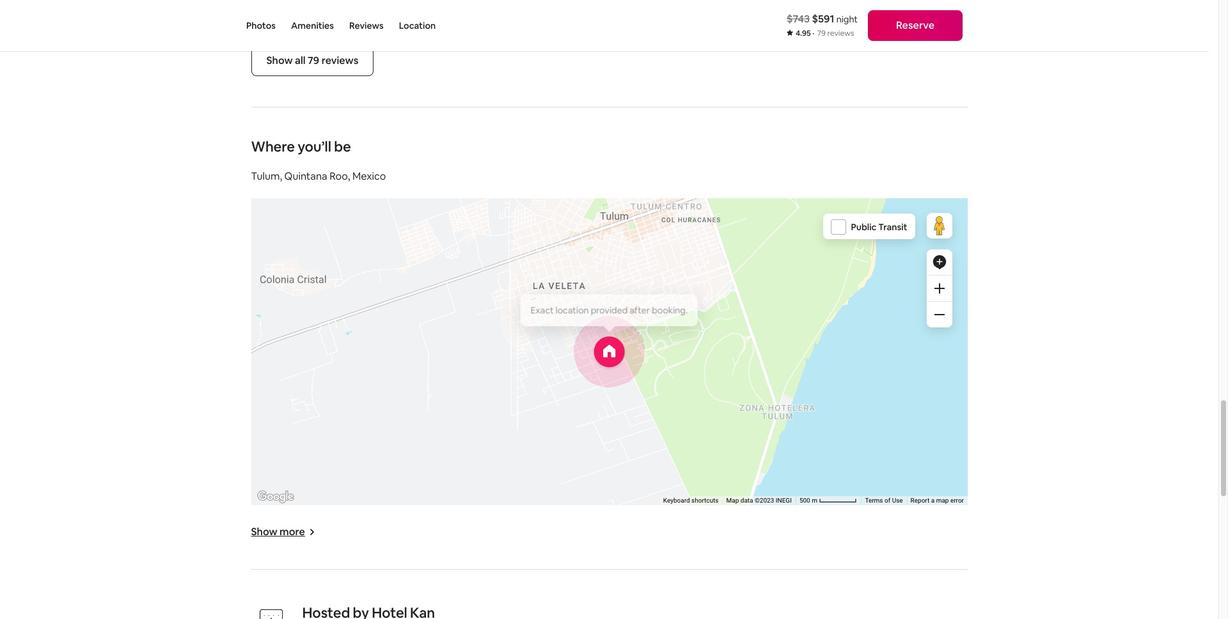 Task type: locate. For each thing, give the bounding box(es) containing it.
public transit
[[852, 221, 908, 233]]

location
[[399, 20, 436, 31]]

79 inside button
[[308, 54, 320, 67]]

1 horizontal spatial list item
[[610, 0, 913, 45]]

1 horizontal spatial 79
[[818, 28, 826, 38]]

report a map error
[[911, 497, 964, 504]]

79
[[818, 28, 826, 38], [308, 54, 320, 67]]

list
[[246, 0, 973, 45]]

drag pegman onto the map to open street view image
[[927, 213, 953, 239]]

500
[[800, 497, 810, 504]]

roo,
[[330, 169, 350, 183]]

reviews for 4.95 · 79 reviews
[[828, 28, 855, 38]]

m
[[812, 497, 818, 504]]

1 vertical spatial reviews
[[322, 54, 359, 67]]

mexico
[[353, 169, 386, 183]]

night
[[837, 13, 858, 25]]

transit
[[879, 221, 908, 233]]

500 m button
[[796, 497, 861, 506]]

add a place to the map image
[[932, 255, 948, 270]]

show left all
[[267, 54, 293, 67]]

79 right · in the right of the page
[[818, 28, 826, 38]]

0 horizontal spatial reviews
[[322, 54, 359, 67]]

amenities button
[[291, 0, 334, 51]]

1 vertical spatial show
[[251, 525, 278, 539]]

show all 79 reviews
[[267, 54, 359, 67]]

0 vertical spatial reviews
[[828, 28, 855, 38]]

reviews for show all 79 reviews
[[322, 54, 359, 67]]

0 vertical spatial show
[[267, 54, 293, 67]]

shortcuts
[[692, 497, 719, 504]]

0 horizontal spatial 79
[[308, 54, 320, 67]]

location button
[[399, 0, 436, 51]]

quintana
[[285, 169, 327, 183]]

reviews inside button
[[322, 54, 359, 67]]

79 for ·
[[818, 28, 826, 38]]

©2023
[[755, 497, 774, 504]]

0 vertical spatial 79
[[818, 28, 826, 38]]

reviews right all
[[322, 54, 359, 67]]

$743
[[787, 12, 810, 26]]

79 right all
[[308, 54, 320, 67]]

map data ©2023 inegi
[[726, 497, 792, 504]]

show all 79 reviews button
[[251, 45, 374, 76]]

report a map error link
[[911, 497, 964, 504]]

show more button
[[251, 525, 315, 539]]

·
[[813, 28, 815, 38]]

list item
[[246, 0, 549, 45], [610, 0, 913, 45]]

photos button
[[246, 0, 276, 51]]

show for show all 79 reviews
[[267, 54, 293, 67]]

google map
showing 0 points of interest. region
[[229, 140, 1048, 620]]

reviews down "night"
[[828, 28, 855, 38]]

2 list item from the left
[[610, 0, 913, 45]]

1 vertical spatial 79
[[308, 54, 320, 67]]

reviews
[[828, 28, 855, 38], [322, 54, 359, 67]]

show left more
[[251, 525, 278, 539]]

your stay location, map pin image
[[594, 337, 625, 367]]

show
[[267, 54, 293, 67], [251, 525, 278, 539]]

0 horizontal spatial list item
[[246, 0, 549, 45]]

where
[[251, 137, 295, 155]]

show more
[[251, 525, 305, 539]]

show inside show all 79 reviews button
[[267, 54, 293, 67]]

1 horizontal spatial reviews
[[828, 28, 855, 38]]

more
[[280, 525, 305, 539]]



Task type: vqa. For each thing, say whether or not it's contained in the screenshot.
Add to wishlist: Culver City, California 'image'
no



Task type: describe. For each thing, give the bounding box(es) containing it.
error
[[951, 497, 964, 504]]

terms of use link
[[865, 497, 903, 504]]

show for show more
[[251, 525, 278, 539]]

zoom out image
[[935, 310, 945, 320]]

of
[[885, 497, 891, 504]]

map
[[936, 497, 949, 504]]

500 m
[[800, 497, 819, 504]]

a
[[931, 497, 935, 504]]

tulum,
[[251, 169, 282, 183]]

terms
[[865, 497, 883, 504]]

tulum, quintana roo, mexico
[[251, 169, 386, 183]]

zoom in image
[[935, 283, 945, 294]]

map
[[726, 497, 739, 504]]

keyboard
[[663, 497, 690, 504]]

1 list item from the left
[[246, 0, 549, 45]]

public
[[852, 221, 877, 233]]

reserve
[[897, 19, 935, 32]]

amenities
[[291, 20, 334, 31]]

$591
[[813, 12, 835, 26]]

4.95 · 79 reviews
[[796, 28, 855, 38]]

terms of use
[[865, 497, 903, 504]]

$743 $591 night
[[787, 12, 858, 26]]

you'll
[[298, 137, 331, 155]]

be
[[334, 137, 351, 155]]

report
[[911, 497, 930, 504]]

4.95
[[796, 28, 811, 38]]

reserve button
[[868, 10, 963, 41]]

use
[[892, 497, 903, 504]]

reviews button
[[349, 0, 384, 51]]

photos
[[246, 20, 276, 31]]

all
[[295, 54, 306, 67]]

keyboard shortcuts button
[[663, 497, 719, 506]]

where you'll be
[[251, 137, 351, 155]]

data
[[741, 497, 753, 504]]

inegi
[[776, 497, 792, 504]]

google image
[[254, 489, 297, 505]]

79 for all
[[308, 54, 320, 67]]

reviews
[[349, 20, 384, 31]]

keyboard shortcuts
[[663, 497, 719, 504]]



